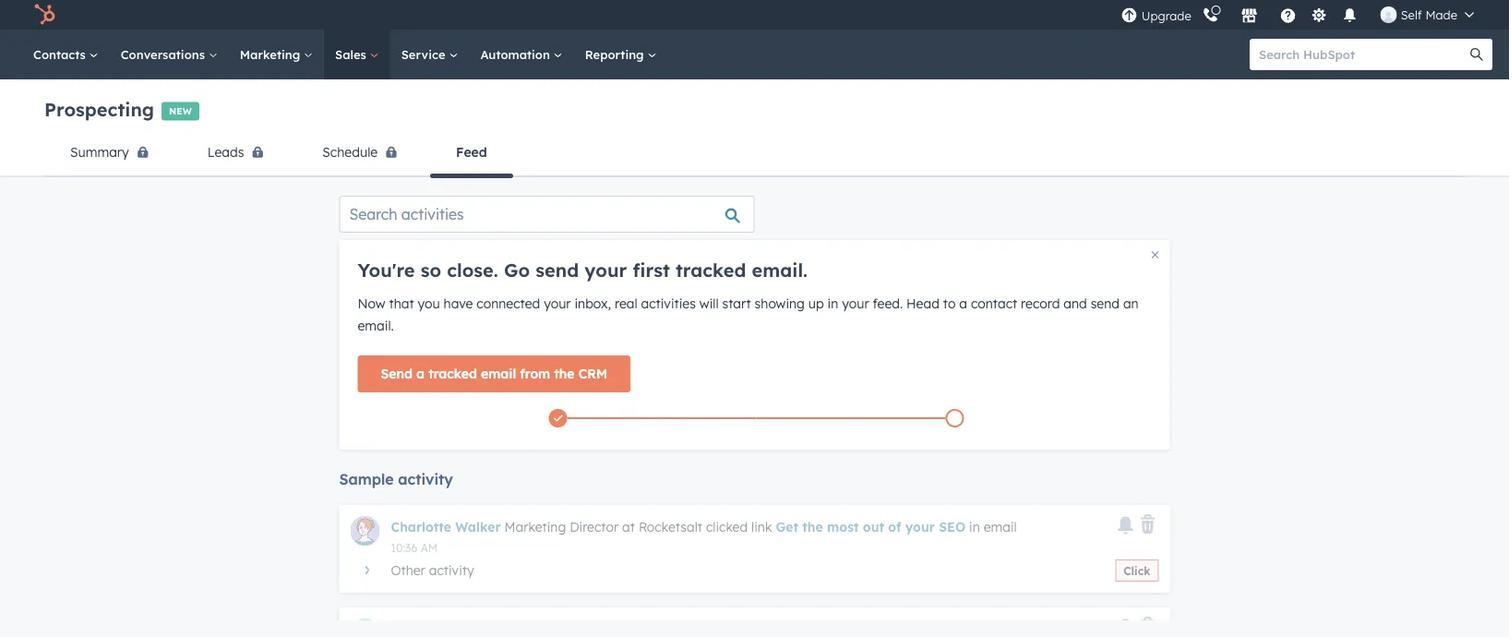 Task type: describe. For each thing, give the bounding box(es) containing it.
marketing
[[240, 47, 304, 62]]

conversations link
[[110, 30, 229, 79]]

automation
[[481, 47, 554, 62]]

service
[[401, 47, 449, 62]]

help image
[[1280, 8, 1297, 25]]

summary link
[[44, 130, 182, 176]]

marketplaces image
[[1242, 8, 1258, 25]]

automation link
[[469, 30, 574, 79]]

reporting
[[585, 47, 648, 62]]

upgrade
[[1142, 8, 1192, 24]]

new
[[169, 105, 192, 117]]

feed link
[[430, 130, 513, 178]]

search image
[[1471, 48, 1484, 61]]

sales link
[[324, 30, 390, 79]]

conversations
[[121, 47, 208, 62]]

Search HubSpot search field
[[1250, 39, 1476, 70]]

ruby anderson image
[[1381, 6, 1398, 23]]

contacts
[[33, 47, 89, 62]]

help button
[[1273, 0, 1304, 30]]

calling icon button
[[1195, 3, 1227, 27]]

marketplaces button
[[1231, 0, 1269, 30]]

service link
[[390, 30, 469, 79]]

reporting link
[[574, 30, 668, 79]]

notifications image
[[1342, 8, 1359, 25]]

navigation containing summary
[[44, 130, 1465, 178]]

settings link
[[1308, 5, 1331, 24]]



Task type: vqa. For each thing, say whether or not it's contained in the screenshot.
the right apps
no



Task type: locate. For each thing, give the bounding box(es) containing it.
contacts link
[[22, 30, 110, 79]]

marketing link
[[229, 30, 324, 79]]

upgrade image
[[1122, 8, 1138, 24]]

hubspot link
[[22, 4, 69, 26]]

self made
[[1401, 7, 1458, 22]]

hubspot image
[[33, 4, 55, 26]]

self
[[1401, 7, 1423, 22]]

menu
[[1120, 0, 1487, 30]]

menu containing self made
[[1120, 0, 1487, 30]]

calling icon image
[[1203, 7, 1219, 24]]

search button
[[1462, 39, 1493, 70]]

made
[[1426, 7, 1458, 22]]

leads link
[[182, 130, 297, 176]]

self made button
[[1370, 0, 1486, 30]]

schedule link
[[297, 130, 430, 176]]

settings image
[[1311, 8, 1328, 24]]

schedule
[[323, 144, 378, 160]]

navigation
[[44, 130, 1465, 178]]

leads
[[208, 144, 244, 160]]

summary
[[70, 144, 129, 160]]

feed
[[456, 144, 487, 160]]

prospecting
[[44, 98, 154, 121]]

sales
[[335, 47, 370, 62]]

notifications button
[[1335, 0, 1366, 30]]



